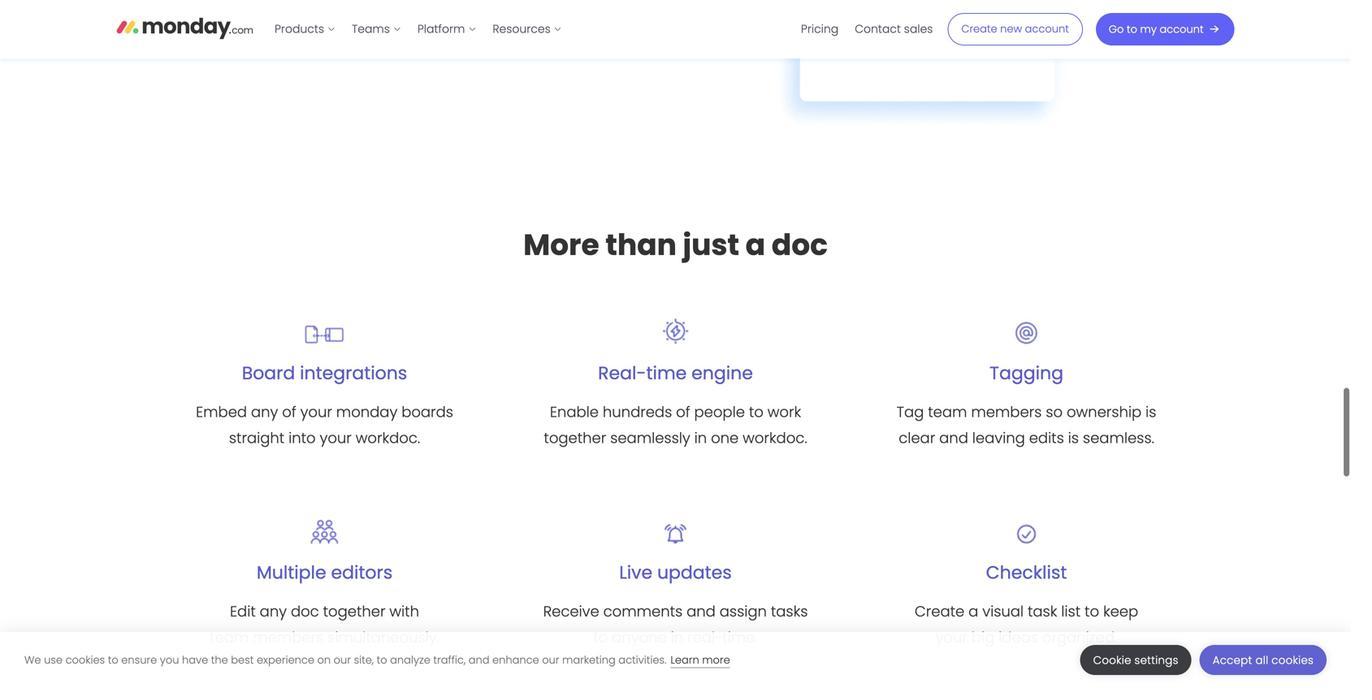 Task type: vqa. For each thing, say whether or not it's contained in the screenshot.


Task type: describe. For each thing, give the bounding box(es) containing it.
in inside enable hundreds of people to work together seamlessly in one workdoc.
[[695, 428, 707, 448]]

products link
[[267, 16, 344, 42]]

accept all cookies
[[1213, 653, 1314, 668]]

live
[[619, 560, 653, 585]]

checklist icon image
[[1006, 503, 1047, 544]]

simultaneously.
[[328, 627, 440, 648]]

create for create new account
[[962, 22, 998, 36]]

team inside tag team members so ownership is clear and leaving edits is seamless.
[[928, 402, 967, 422]]

to left ensure
[[108, 653, 118, 668]]

to right site,
[[377, 653, 387, 668]]

main element
[[267, 0, 1235, 59]]

seamless.
[[1083, 428, 1155, 448]]

resources
[[493, 21, 551, 37]]

multiple
[[257, 560, 326, 585]]

cookies for all
[[1272, 653, 1314, 668]]

go
[[1109, 22, 1124, 37]]

workdoc. inside embed any of your monday boards straight into your workdoc.
[[356, 428, 420, 448]]

visual
[[983, 601, 1024, 622]]

assign
[[720, 601, 767, 622]]

together inside edit any doc together with team members simultaneously.
[[323, 601, 386, 622]]

board integrations icons image
[[304, 303, 345, 344]]

receive comments and assign tasks to anyone in real-time.
[[543, 601, 808, 648]]

sales
[[904, 21, 933, 37]]

to inside go to my account "button"
[[1127, 22, 1138, 37]]

activities.
[[619, 653, 667, 668]]

create new account
[[962, 22, 1069, 36]]

go to my account button
[[1096, 13, 1235, 46]]

more
[[702, 653, 730, 668]]

workdoc. inside enable hundreds of people to work together seamlessly in one workdoc.
[[743, 428, 807, 448]]

boards
[[402, 402, 453, 422]]

to inside receive comments and assign tasks to anyone in real-time.
[[593, 627, 608, 648]]

more than just a doc
[[523, 224, 828, 265]]

1 our from the left
[[334, 653, 351, 668]]

edit any doc together with team members simultaneously.
[[210, 601, 440, 648]]

real time engine icon image
[[655, 303, 696, 344]]

0 vertical spatial your
[[300, 402, 332, 422]]

new
[[1001, 22, 1022, 36]]

than
[[606, 224, 677, 265]]

organized.
[[1043, 627, 1118, 648]]

to inside create a visual task list to keep your big ideas organized.
[[1085, 601, 1100, 622]]

0 vertical spatial is
[[1146, 402, 1157, 422]]

ideas
[[999, 627, 1039, 648]]

create a visual task list to keep your big ideas organized.
[[915, 601, 1139, 648]]

products
[[275, 21, 324, 37]]

create for create a visual task list to keep your big ideas organized.
[[915, 601, 965, 622]]

pricing
[[801, 21, 839, 37]]

board
[[242, 361, 295, 385]]

we
[[24, 653, 41, 668]]

the
[[211, 653, 228, 668]]

enable
[[550, 402, 599, 422]]

teams link
[[344, 16, 409, 42]]

edits
[[1029, 428, 1064, 448]]

have
[[182, 653, 208, 668]]

one
[[711, 428, 739, 448]]

with
[[390, 601, 419, 622]]

contact
[[855, 21, 901, 37]]

and inside receive comments and assign tasks to anyone in real-time.
[[687, 601, 716, 622]]

and inside tag team members so ownership is clear and leaving edits is seamless.
[[940, 428, 969, 448]]

cookies for use
[[65, 653, 105, 668]]

seamlessly
[[610, 428, 691, 448]]

board integrations
[[242, 361, 407, 385]]

1 vertical spatial is
[[1068, 428, 1079, 448]]

traffic,
[[433, 653, 466, 668]]

any for multiple editors
[[260, 601, 287, 622]]

checklist
[[986, 560, 1067, 585]]

comments
[[604, 601, 683, 622]]

real-time engine
[[598, 361, 753, 385]]

more
[[523, 224, 599, 265]]

just
[[683, 224, 740, 265]]

cookie
[[1094, 653, 1132, 668]]

task
[[1028, 601, 1058, 622]]

members inside tag team members so ownership is clear and leaving edits is seamless.
[[971, 402, 1042, 422]]

clear
[[899, 428, 936, 448]]

list
[[1062, 601, 1081, 622]]

live updates icon image
[[655, 503, 696, 544]]

site,
[[354, 653, 374, 668]]

resources link
[[485, 16, 570, 42]]

list containing products
[[267, 0, 570, 59]]

cookie settings button
[[1081, 645, 1192, 675]]

tasks
[[771, 601, 808, 622]]

enhance
[[492, 653, 539, 668]]

any for board integrations
[[251, 402, 278, 422]]

on
[[317, 653, 331, 668]]

embed any of your monday boards straight into your workdoc.
[[196, 402, 453, 448]]

members inside edit any doc together with team members simultaneously.
[[253, 627, 324, 648]]

engine
[[692, 361, 753, 385]]



Task type: locate. For each thing, give the bounding box(es) containing it.
workdoc. down "monday"
[[356, 428, 420, 448]]

receive
[[543, 601, 600, 622]]

2 of from the left
[[676, 402, 690, 422]]

and
[[940, 428, 969, 448], [687, 601, 716, 622], [469, 653, 490, 668]]

best
[[231, 653, 254, 668]]

multiple editors
[[257, 560, 393, 585]]

contact sales link
[[847, 16, 941, 42]]

1 horizontal spatial list
[[793, 0, 941, 59]]

use
[[44, 653, 63, 668]]

any right the edit
[[260, 601, 287, 622]]

a right just
[[746, 224, 766, 265]]

any inside edit any doc together with team members simultaneously.
[[260, 601, 287, 622]]

dialog containing cookie settings
[[0, 632, 1351, 688]]

your left big
[[936, 627, 968, 648]]

your right the into
[[320, 428, 352, 448]]

in up learn
[[671, 627, 684, 648]]

people
[[694, 402, 745, 422]]

your inside create a visual task list to keep your big ideas organized.
[[936, 627, 968, 648]]

my
[[1140, 22, 1157, 37]]

0 vertical spatial a
[[746, 224, 766, 265]]

1 horizontal spatial doc
[[772, 224, 828, 265]]

0 vertical spatial create
[[962, 22, 998, 36]]

of inside embed any of your monday boards straight into your workdoc.
[[282, 402, 296, 422]]

go to my account
[[1109, 22, 1204, 37]]

cookies right 'all'
[[1272, 653, 1314, 668]]

1 cookies from the left
[[65, 653, 105, 668]]

0 horizontal spatial account
[[1025, 22, 1069, 36]]

in left one
[[695, 428, 707, 448]]

create new account button
[[948, 13, 1083, 46]]

1 horizontal spatial workdoc.
[[743, 428, 807, 448]]

multiple editors icon image
[[304, 503, 345, 544]]

together inside enable hundreds of people to work together seamlessly in one workdoc.
[[544, 428, 606, 448]]

2 vertical spatial and
[[469, 653, 490, 668]]

of for time
[[676, 402, 690, 422]]

of for integrations
[[282, 402, 296, 422]]

0 vertical spatial team
[[928, 402, 967, 422]]

create
[[962, 22, 998, 36], [915, 601, 965, 622]]

tag
[[897, 402, 924, 422]]

create left new
[[962, 22, 998, 36]]

1 horizontal spatial cookies
[[1272, 653, 1314, 668]]

together down enable
[[544, 428, 606, 448]]

create left visual
[[915, 601, 965, 622]]

real-
[[688, 627, 723, 648]]

our right "enhance"
[[542, 653, 559, 668]]

1 vertical spatial in
[[671, 627, 684, 648]]

tag team members so ownership is clear and leaving edits is seamless.
[[897, 402, 1157, 448]]

1 of from the left
[[282, 402, 296, 422]]

workdoc.
[[356, 428, 420, 448], [743, 428, 807, 448]]

team up the
[[210, 627, 249, 648]]

0 vertical spatial members
[[971, 402, 1042, 422]]

1 vertical spatial team
[[210, 627, 249, 648]]

of left the "people"
[[676, 402, 690, 422]]

to right go
[[1127, 22, 1138, 37]]

accept
[[1213, 653, 1253, 668]]

teams
[[352, 21, 390, 37]]

to up 'marketing'
[[593, 627, 608, 648]]

any up straight
[[251, 402, 278, 422]]

members up experience
[[253, 627, 324, 648]]

hundreds
[[603, 402, 672, 422]]

2 horizontal spatial and
[[940, 428, 969, 448]]

to inside enable hundreds of people to work together seamlessly in one workdoc.
[[749, 402, 764, 422]]

0 horizontal spatial of
[[282, 402, 296, 422]]

and right traffic,
[[469, 653, 490, 668]]

0 horizontal spatial doc
[[291, 601, 319, 622]]

members up leaving
[[971, 402, 1042, 422]]

1 horizontal spatial in
[[695, 428, 707, 448]]

1 horizontal spatial together
[[544, 428, 606, 448]]

1 vertical spatial together
[[323, 601, 386, 622]]

1 horizontal spatial account
[[1160, 22, 1204, 37]]

you
[[160, 653, 179, 668]]

tagging
[[990, 361, 1064, 385]]

together up simultaneously.
[[323, 601, 386, 622]]

0 horizontal spatial cookies
[[65, 653, 105, 668]]

1 horizontal spatial members
[[971, 402, 1042, 422]]

platform link
[[409, 16, 485, 42]]

a
[[746, 224, 766, 265], [969, 601, 979, 622]]

time.
[[723, 627, 758, 648]]

2 list from the left
[[793, 0, 941, 59]]

0 horizontal spatial members
[[253, 627, 324, 648]]

in
[[695, 428, 707, 448], [671, 627, 684, 648]]

1 vertical spatial create
[[915, 601, 965, 622]]

editors
[[331, 560, 393, 585]]

live updates
[[619, 560, 732, 585]]

is up seamless.
[[1146, 402, 1157, 422]]

2 vertical spatial your
[[936, 627, 968, 648]]

cookies right use
[[65, 653, 105, 668]]

1 horizontal spatial a
[[969, 601, 979, 622]]

2 workdoc. from the left
[[743, 428, 807, 448]]

integrations
[[300, 361, 407, 385]]

0 horizontal spatial workdoc.
[[356, 428, 420, 448]]

is
[[1146, 402, 1157, 422], [1068, 428, 1079, 448]]

1 vertical spatial a
[[969, 601, 979, 622]]

any
[[251, 402, 278, 422], [260, 601, 287, 622]]

is right edits
[[1068, 428, 1079, 448]]

1 vertical spatial members
[[253, 627, 324, 648]]

any inside embed any of your monday boards straight into your workdoc.
[[251, 402, 278, 422]]

0 horizontal spatial and
[[469, 653, 490, 668]]

team
[[928, 402, 967, 422], [210, 627, 249, 648]]

0 vertical spatial doc
[[772, 224, 828, 265]]

your
[[300, 402, 332, 422], [320, 428, 352, 448], [936, 627, 968, 648]]

0 horizontal spatial list
[[267, 0, 570, 59]]

anyone
[[612, 627, 667, 648]]

into
[[289, 428, 316, 448]]

contact sales
[[855, 21, 933, 37]]

edit
[[230, 601, 256, 622]]

platform
[[418, 21, 465, 37]]

1 list from the left
[[267, 0, 570, 59]]

1 horizontal spatial of
[[676, 402, 690, 422]]

keep
[[1104, 601, 1139, 622]]

dialog
[[0, 632, 1351, 688]]

team inside edit any doc together with team members simultaneously.
[[210, 627, 249, 648]]

account right the "my"
[[1160, 22, 1204, 37]]

0 vertical spatial together
[[544, 428, 606, 448]]

learn more link
[[671, 653, 730, 668]]

in inside receive comments and assign tasks to anyone in real-time.
[[671, 627, 684, 648]]

0 horizontal spatial together
[[323, 601, 386, 622]]

monday.com logo image
[[117, 11, 254, 45]]

0 horizontal spatial team
[[210, 627, 249, 648]]

0 horizontal spatial our
[[334, 653, 351, 668]]

embed
[[196, 402, 247, 422]]

create inside create a visual task list to keep your big ideas organized.
[[915, 601, 965, 622]]

and up real- in the bottom right of the page
[[687, 601, 716, 622]]

1 horizontal spatial team
[[928, 402, 967, 422]]

0 vertical spatial any
[[251, 402, 278, 422]]

create inside button
[[962, 22, 998, 36]]

real-
[[598, 361, 647, 385]]

ensure
[[121, 653, 157, 668]]

0 vertical spatial and
[[940, 428, 969, 448]]

team right tag
[[928, 402, 967, 422]]

so
[[1046, 402, 1063, 422]]

of up the into
[[282, 402, 296, 422]]

and right clear
[[940, 428, 969, 448]]

0 horizontal spatial in
[[671, 627, 684, 648]]

workdoc. down work
[[743, 428, 807, 448]]

cookies inside button
[[1272, 653, 1314, 668]]

accept all cookies button
[[1200, 645, 1327, 675]]

our right on
[[334, 653, 351, 668]]

settings
[[1135, 653, 1179, 668]]

cookie settings
[[1094, 653, 1179, 668]]

your up the into
[[300, 402, 332, 422]]

all
[[1256, 653, 1269, 668]]

0 vertical spatial in
[[695, 428, 707, 448]]

list
[[267, 0, 570, 59], [793, 0, 941, 59]]

to left work
[[749, 402, 764, 422]]

big
[[972, 627, 995, 648]]

1 vertical spatial and
[[687, 601, 716, 622]]

1 horizontal spatial our
[[542, 653, 559, 668]]

account right new
[[1025, 22, 1069, 36]]

0 horizontal spatial is
[[1068, 428, 1079, 448]]

enable hundreds of people to work together seamlessly in one workdoc.
[[544, 402, 807, 448]]

our
[[334, 653, 351, 668], [542, 653, 559, 668]]

1 horizontal spatial and
[[687, 601, 716, 622]]

1 vertical spatial your
[[320, 428, 352, 448]]

to
[[1127, 22, 1138, 37], [749, 402, 764, 422], [1085, 601, 1100, 622], [593, 627, 608, 648], [108, 653, 118, 668], [377, 653, 387, 668]]

1 vertical spatial doc
[[291, 601, 319, 622]]

straight
[[229, 428, 285, 448]]

work
[[768, 402, 801, 422]]

1 workdoc. from the left
[[356, 428, 420, 448]]

pricing link
[[793, 16, 847, 42]]

account inside button
[[1025, 22, 1069, 36]]

account inside "button"
[[1160, 22, 1204, 37]]

monday
[[336, 402, 398, 422]]

2 our from the left
[[542, 653, 559, 668]]

marketing
[[562, 653, 616, 668]]

doc
[[772, 224, 828, 265], [291, 601, 319, 622]]

experience
[[257, 653, 314, 668]]

members
[[971, 402, 1042, 422], [253, 627, 324, 648]]

a inside create a visual task list to keep your big ideas organized.
[[969, 601, 979, 622]]

tagging icon image
[[1006, 303, 1047, 344]]

leaving
[[973, 428, 1025, 448]]

1 horizontal spatial is
[[1146, 402, 1157, 422]]

ownership
[[1067, 402, 1142, 422]]

cookies
[[65, 653, 105, 668], [1272, 653, 1314, 668]]

2 cookies from the left
[[1272, 653, 1314, 668]]

of inside enable hundreds of people to work together seamlessly in one workdoc.
[[676, 402, 690, 422]]

time
[[646, 361, 687, 385]]

to right list
[[1085, 601, 1100, 622]]

of
[[282, 402, 296, 422], [676, 402, 690, 422]]

list containing pricing
[[793, 0, 941, 59]]

doc inside edit any doc together with team members simultaneously.
[[291, 601, 319, 622]]

1 vertical spatial any
[[260, 601, 287, 622]]

we use cookies to ensure you have the best experience on our site, to analyze traffic, and enhance our marketing activities. learn more
[[24, 653, 730, 668]]

analyze
[[390, 653, 431, 668]]

0 horizontal spatial a
[[746, 224, 766, 265]]

updates
[[657, 560, 732, 585]]

a up big
[[969, 601, 979, 622]]

together
[[544, 428, 606, 448], [323, 601, 386, 622]]



